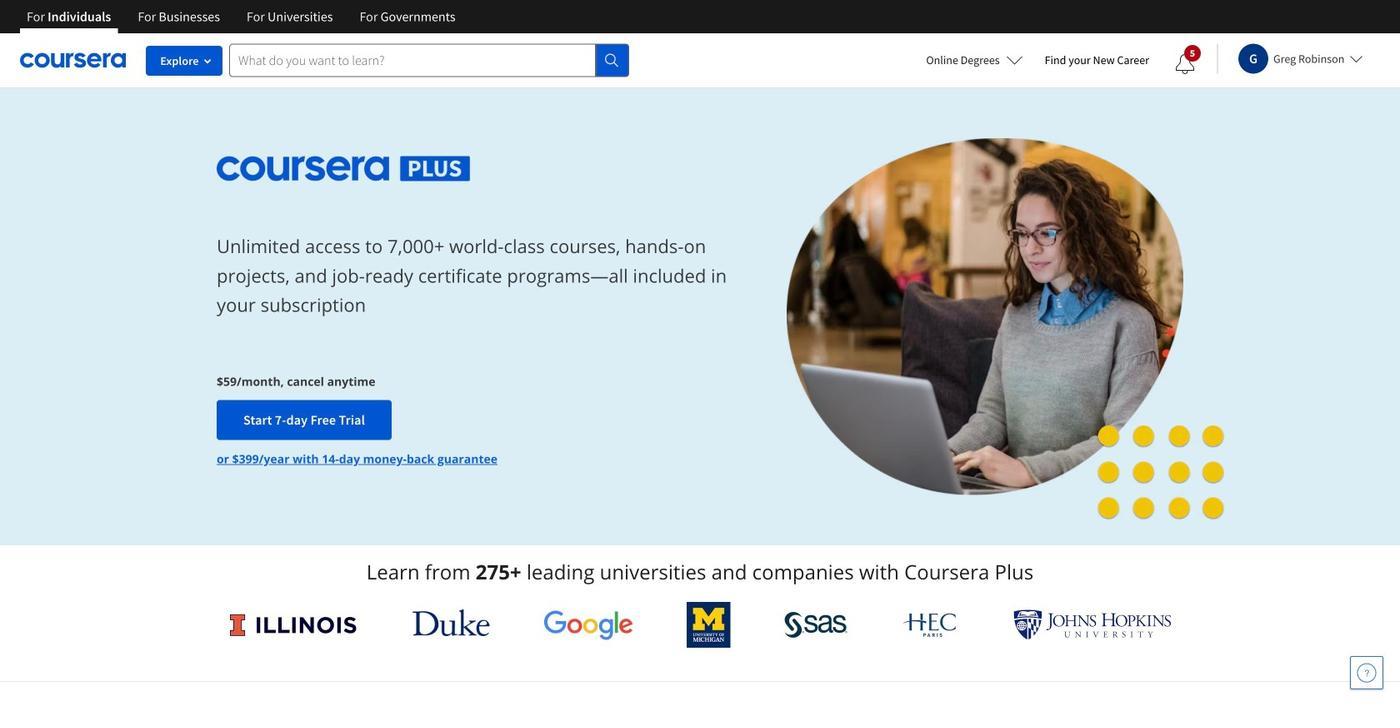 Task type: vqa. For each thing, say whether or not it's contained in the screenshot.
Chevron Down image
no



Task type: describe. For each thing, give the bounding box(es) containing it.
google image
[[543, 610, 633, 641]]

hec paris image
[[901, 608, 960, 643]]

sas image
[[784, 612, 848, 639]]

banner navigation
[[13, 0, 469, 33]]

What do you want to learn? text field
[[229, 44, 596, 77]]

university of illinois at urbana-champaign image
[[228, 612, 359, 639]]

duke university image
[[412, 610, 490, 637]]



Task type: locate. For each thing, give the bounding box(es) containing it.
coursera image
[[20, 47, 126, 74]]

help center image
[[1357, 663, 1377, 683]]

None search field
[[229, 44, 629, 77]]

johns hopkins university image
[[1013, 610, 1172, 641]]

university of michigan image
[[687, 603, 731, 648]]

coursera plus image
[[217, 156, 471, 181]]



